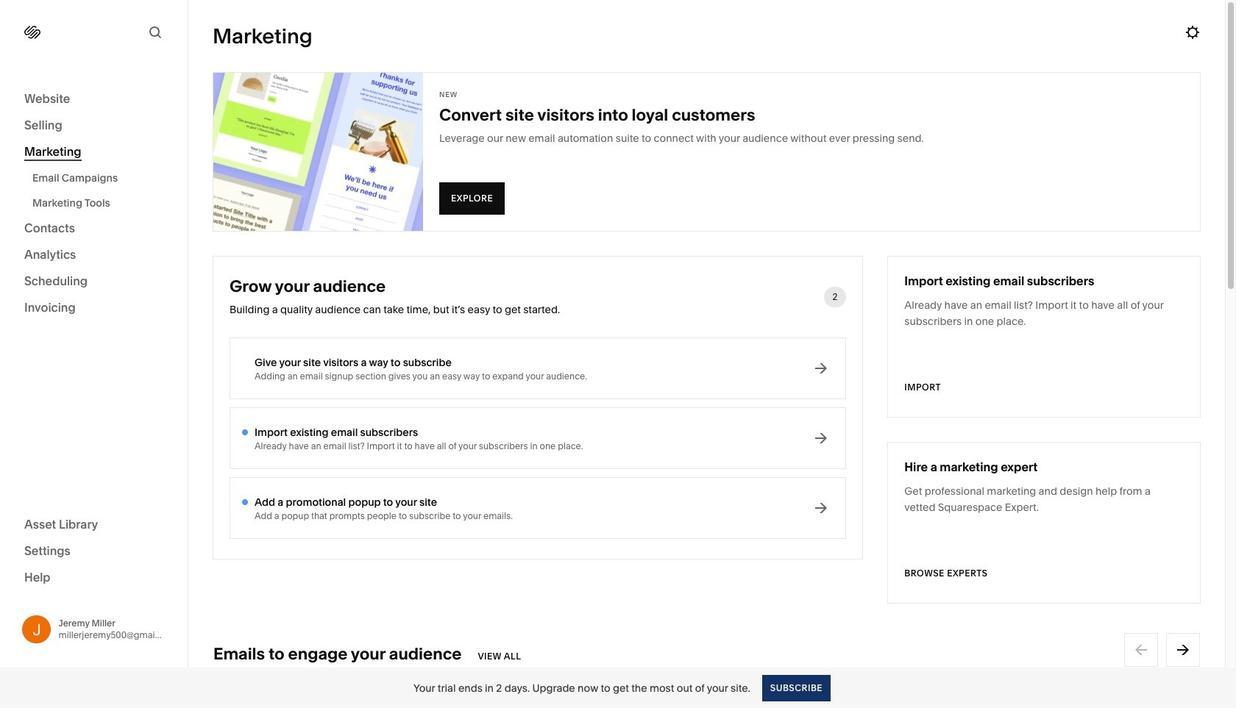 Task type: vqa. For each thing, say whether or not it's contained in the screenshot.
Settings
no



Task type: locate. For each thing, give the bounding box(es) containing it.
search image
[[147, 24, 163, 40]]

logo squarespace image
[[24, 24, 40, 40]]



